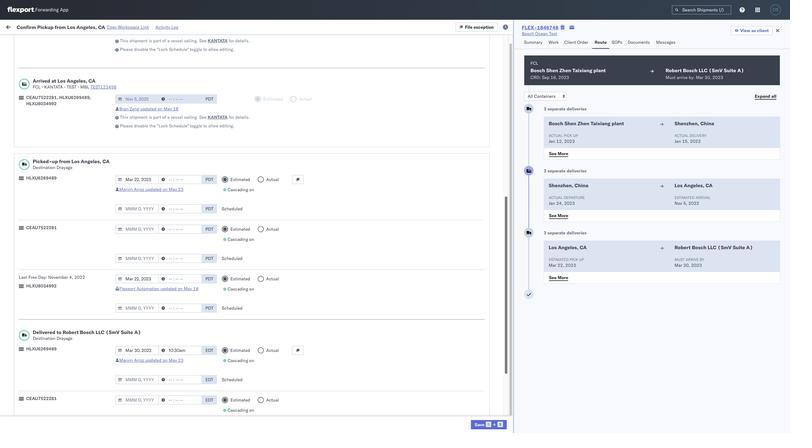Task type: vqa. For each thing, say whether or not it's contained in the screenshot.
EDT's -- : -- -- text field
yes



Task type: locate. For each thing, give the bounding box(es) containing it.
3 separate deliveries up the departure
[[544, 168, 587, 174]]

ceau7522281 for delivered to robert bosch llc (smv suite a)
[[26, 396, 57, 402]]

mar inside must arrive by mar 30, 2023
[[675, 263, 682, 268]]

0 vertical spatial zhen
[[559, 67, 571, 73]]

zhen up actual pick up jan 12, 2023
[[578, 120, 589, 127]]

• left 'mbl'
[[78, 84, 79, 90]]

3 see more from the top
[[549, 275, 568, 280]]

0 vertical spatial a)
[[737, 67, 744, 73]]

0 horizontal spatial 18
[[173, 106, 178, 112]]

vessel
[[171, 38, 183, 44], [171, 114, 183, 120]]

1 vertical spatial kantata
[[44, 84, 63, 90]]

2 mmm d, yyyy text field from the top
[[115, 175, 159, 184]]

5 -- : -- -- text field from the top
[[158, 274, 202, 284]]

angeles, inside picked-up from los angeles, ca destination drayage
[[81, 158, 101, 164]]

china
[[700, 120, 714, 127], [575, 182, 588, 189]]

see more button down 24,
[[545, 211, 572, 220]]

china up the departure
[[575, 182, 588, 189]]

2023 right 22,
[[565, 263, 576, 268]]

1 please from the top
[[120, 47, 133, 52]]

0 horizontal spatial a)
[[134, 329, 141, 335]]

4 scheduled from the top
[[222, 377, 243, 383]]

2 a from the top
[[167, 114, 170, 120]]

from right picked-
[[59, 158, 70, 164]]

1 vertical spatial hlxu6269489
[[26, 346, 57, 352]]

1 vertical spatial fcl
[[33, 84, 41, 90]]

the
[[149, 47, 156, 52], [149, 123, 156, 129]]

1 ceau7522281 from the top
[[26, 225, 57, 231]]

a for 1st kantata link from the bottom
[[167, 114, 170, 120]]

1 vertical spatial sailing.
[[184, 114, 198, 120]]

2023 down by
[[691, 263, 702, 268]]

separate for los
[[548, 230, 566, 236]]

flexport automation updated on may 18 button
[[119, 286, 198, 292]]

destination inside delivered to robert bosch llc (smv suite a) destination drayage
[[33, 336, 55, 341]]

1 vertical spatial of
[[162, 114, 166, 120]]

suite for bosch shen zhen taixiang plant
[[724, 67, 736, 73]]

3 • from the left
[[78, 84, 79, 90]]

cascading
[[228, 187, 248, 193], [228, 237, 248, 242], [228, 286, 248, 292], [228, 358, 248, 364], [228, 408, 248, 413]]

plant
[[594, 67, 606, 73], [612, 120, 624, 127]]

2 separate from the top
[[548, 168, 566, 174]]

this down copy workspace link button
[[120, 38, 128, 44]]

2 -- : -- -- text field from the top
[[158, 175, 202, 184]]

a) for bosch shen zhen taixiang plant
[[737, 67, 744, 73]]

0 horizontal spatial china
[[575, 182, 588, 189]]

7 mmm d, yyyy text field from the top
[[115, 375, 159, 385]]

1 disable from the top
[[134, 47, 148, 52]]

vessel down bran zeng updated on may 18
[[171, 114, 183, 120]]

editing.
[[220, 47, 234, 52], [220, 123, 234, 129]]

suite inside delivered to robert bosch llc (smv suite a) destination drayage
[[121, 329, 133, 335]]

Search Shipments (/) text field
[[672, 5, 731, 15]]

arroz
[[134, 187, 144, 192], [134, 358, 144, 363]]

must left by
[[675, 257, 685, 262]]

0 horizontal spatial shenzhen,
[[549, 182, 573, 189]]

hlxu8034992
[[26, 101, 57, 106], [26, 283, 57, 289]]

0 vertical spatial 30,
[[705, 75, 711, 80]]

-- : -- -- text field
[[158, 204, 202, 214], [158, 304, 202, 313]]

1 vertical spatial deliveries
[[567, 168, 587, 174]]

2 see more from the top
[[549, 213, 568, 218]]

1 vertical spatial destination
[[33, 336, 55, 341]]

marvin arroz updated on may 23 for delivered to robert bosch llc (smv suite a)
[[119, 358, 183, 363]]

shen up actual pick up jan 12, 2023
[[564, 120, 576, 127]]

part for 1st kantata link from the bottom
[[153, 114, 161, 120]]

jan left 12,
[[549, 139, 555, 144]]

1 please disable the "lock schedule" toggle to allow editing. from the top
[[120, 47, 234, 52]]

pick inside estimated pick up mar 22, 2023
[[570, 257, 578, 262]]

1 vertical spatial a)
[[746, 244, 753, 251]]

0 vertical spatial 2022
[[688, 201, 699, 206]]

1 marvin from the top
[[119, 187, 133, 192]]

2 edt from the top
[[205, 377, 213, 383]]

file exception button
[[455, 22, 498, 32], [455, 22, 498, 32]]

shenzhen, up actual delivery jan 15, 2023
[[675, 120, 699, 127]]

a) inside delivered to robert bosch llc (smv suite a) destination drayage
[[134, 329, 141, 335]]

1 -- : -- -- text field from the top
[[158, 94, 202, 104]]

2023 right 12,
[[564, 139, 575, 144]]

1 see more from the top
[[549, 151, 568, 156]]

see for jan 24, 2023
[[549, 213, 557, 218]]

2 drayage from the top
[[57, 336, 72, 341]]

2 this from the top
[[120, 114, 128, 120]]

shipment down link
[[129, 38, 148, 44]]

2023 inside actual pick up jan 12, 2023
[[564, 139, 575, 144]]

the down "bran zeng updated on may 18" button
[[149, 123, 156, 129]]

this for 1st kantata link from the top of the page
[[120, 38, 128, 44]]

los angeles, ca
[[675, 182, 713, 189], [549, 244, 587, 251]]

1 mmm d, yyyy text field from the top
[[115, 225, 159, 234]]

0 vertical spatial more
[[558, 151, 568, 156]]

kantata inside arrived at los angeles, ca fcl • kantata • test • mbl test123456
[[44, 84, 63, 90]]

0 horizontal spatial mar
[[549, 263, 556, 268]]

shenzhen, china
[[675, 120, 714, 127], [549, 182, 588, 189]]

arrive inside must arrive by mar 30, 2023
[[686, 257, 699, 262]]

2 3 from the top
[[544, 168, 546, 174]]

free
[[28, 275, 37, 280]]

pick for mar 22, 2023
[[570, 257, 578, 262]]

up inside picked-up from los angeles, ca destination drayage
[[52, 158, 58, 164]]

0 vertical spatial drayage
[[57, 165, 72, 170]]

0 vertical spatial ceau7522281
[[26, 225, 57, 231]]

0 vertical spatial toggle
[[190, 47, 202, 52]]

of down bran zeng updated on may 18
[[162, 114, 166, 120]]

hlxu8034992 inside "ceau7522281, hlxu6269489, hlxu8034992"
[[26, 101, 57, 106]]

2 details. from the top
[[235, 114, 250, 120]]

vessel down 'log'
[[171, 38, 183, 44]]

2 vertical spatial deliveries
[[567, 230, 587, 236]]

up inside estimated pick up mar 22, 2023
[[579, 257, 584, 262]]

6 mmm d, yyyy text field from the top
[[115, 346, 159, 355]]

2 destination from the top
[[33, 336, 55, 341]]

0 vertical spatial mmm d, yyyy text field
[[115, 225, 159, 234]]

1 the from the top
[[149, 47, 156, 52]]

hlxu8034992 down day:
[[26, 283, 57, 289]]

30, for by
[[683, 263, 690, 268]]

bosch
[[522, 31, 534, 36], [531, 67, 545, 73], [683, 67, 698, 73], [549, 120, 563, 127], [692, 244, 706, 251], [80, 329, 94, 335]]

shenzhen, up actual departure jan 24, 2023
[[549, 182, 573, 189]]

los inside arrived at los angeles, ca fcl • kantata • test • mbl test123456
[[57, 78, 66, 84]]

actual pick up jan 12, 2023
[[549, 133, 578, 144]]

separate down 12,
[[548, 168, 566, 174]]

see more button down 12,
[[545, 149, 572, 158]]

arrive left by
[[686, 257, 699, 262]]

0 vertical spatial this
[[120, 38, 128, 44]]

last
[[19, 275, 27, 280]]

-- : -- -- text field for fourth mmm d, yyyy text box from the bottom of the page
[[158, 274, 202, 284]]

1 vertical spatial editing.
[[220, 123, 234, 129]]

marvin arroz updated on may 23 button
[[119, 187, 183, 192], [119, 358, 183, 363]]

is down "bran zeng updated on may 18" button
[[149, 114, 152, 120]]

0 vertical spatial arrive
[[677, 75, 688, 80]]

marvin arroz updated on may 23 for picked-up from los angeles, ca
[[119, 187, 183, 192]]

edt
[[205, 348, 213, 353], [205, 377, 213, 383], [205, 398, 213, 403]]

1 this from the top
[[120, 38, 128, 44]]

6 -- : -- -- text field from the top
[[158, 346, 202, 355]]

more down 24,
[[558, 213, 568, 218]]

2 hlxu6269489 from the top
[[26, 346, 57, 352]]

1 horizontal spatial plant
[[612, 120, 624, 127]]

1 vertical spatial separate
[[548, 168, 566, 174]]

0 horizontal spatial plant
[[594, 67, 606, 73]]

0 vertical spatial pick
[[564, 133, 572, 138]]

1 vertical spatial pick
[[570, 257, 578, 262]]

1 vertical spatial suite
[[733, 244, 745, 251]]

must
[[666, 75, 676, 80], [675, 257, 685, 262]]

robert right delivered
[[63, 329, 79, 335]]

of down 'activity'
[[162, 38, 166, 44]]

0 vertical spatial (smv
[[709, 67, 723, 73]]

los inside picked-up from los angeles, ca destination drayage
[[71, 158, 80, 164]]

1 vertical spatial llc
[[708, 244, 716, 251]]

2 vertical spatial llc
[[96, 329, 104, 335]]

1 vertical spatial 30,
[[683, 263, 690, 268]]

0 vertical spatial please
[[120, 47, 133, 52]]

from for up
[[59, 158, 70, 164]]

see for mar 22, 2023
[[549, 275, 557, 280]]

1 vertical spatial 2022
[[74, 275, 85, 280]]

0 vertical spatial sailing.
[[184, 38, 198, 44]]

0 vertical spatial destination
[[33, 165, 55, 170]]

MMM D, YYYY text field
[[115, 94, 159, 104], [115, 175, 159, 184], [115, 204, 159, 214], [115, 254, 159, 263], [115, 274, 159, 284], [115, 346, 159, 355], [115, 375, 159, 385], [115, 396, 159, 405]]

shenzhen,
[[675, 120, 699, 127], [549, 182, 573, 189]]

0 vertical spatial part
[[153, 38, 161, 44]]

2 for from the top
[[229, 114, 234, 120]]

part
[[153, 38, 161, 44], [153, 114, 161, 120]]

route
[[595, 40, 607, 45]]

2 toggle from the top
[[190, 123, 202, 129]]

robert bosch llc (smv suite a) up by
[[675, 244, 753, 251]]

0 vertical spatial fcl
[[531, 60, 538, 66]]

1 a from the top
[[167, 38, 170, 44]]

7 -- : -- -- text field from the top
[[158, 375, 202, 385]]

pdt
[[205, 96, 213, 102], [205, 177, 213, 182], [205, 206, 213, 212], [205, 227, 213, 232], [205, 256, 213, 261], [205, 276, 213, 282], [205, 306, 213, 311]]

2 vertical spatial up
[[579, 257, 584, 262]]

to
[[203, 47, 207, 52], [203, 123, 207, 129], [57, 329, 61, 335]]

los angeles, ca up the estimated arrival nov 5, 2022
[[675, 182, 713, 189]]

2 horizontal spatial •
[[78, 84, 79, 90]]

1 vertical spatial disable
[[134, 123, 148, 129]]

1 vessel from the top
[[171, 38, 183, 44]]

shenzhen, china up the departure
[[549, 182, 588, 189]]

1 edt from the top
[[205, 348, 213, 353]]

fcl
[[531, 60, 538, 66], [33, 84, 41, 90]]

must arrive by: mar 30, 2023
[[666, 75, 723, 80]]

3 3 from the top
[[544, 230, 546, 236]]

a
[[167, 38, 170, 44], [167, 114, 170, 120]]

see more down 22,
[[549, 275, 568, 280]]

1 vertical spatial is
[[149, 114, 152, 120]]

0 vertical spatial details.
[[235, 38, 250, 44]]

pick inside actual pick up jan 12, 2023
[[564, 133, 572, 138]]

cascading for marvin arroz updated on may 23 button for picked-up from los angeles, ca
[[228, 187, 248, 193]]

pick
[[564, 133, 572, 138], [570, 257, 578, 262]]

robert up must arrive by mar 30, 2023
[[675, 244, 691, 251]]

test123456 button
[[90, 84, 116, 90]]

ca
[[98, 24, 105, 30], [88, 78, 96, 84], [102, 158, 110, 164], [706, 182, 713, 189], [580, 244, 587, 251]]

mar for must arrive by: mar 30, 2023
[[696, 75, 704, 80]]

deliveries
[[567, 106, 587, 112], [567, 168, 587, 174], [567, 230, 587, 236]]

0 vertical spatial a
[[167, 38, 170, 44]]

30, inside must arrive by mar 30, 2023
[[683, 263, 690, 268]]

-- : -- -- text field
[[158, 94, 202, 104], [158, 175, 202, 184], [158, 225, 202, 234], [158, 254, 202, 263], [158, 274, 202, 284], [158, 346, 202, 355], [158, 375, 202, 385], [158, 396, 202, 405]]

part down "bran zeng updated on may 18" button
[[153, 114, 161, 120]]

fcl down arrived
[[33, 84, 41, 90]]

23 for delivered to robert bosch llc (smv suite a)
[[178, 358, 183, 363]]

1 vertical spatial from
[[59, 158, 70, 164]]

1 horizontal spatial 18
[[193, 286, 198, 292]]

30, for by:
[[705, 75, 711, 80]]

0 vertical spatial this shipment is part of a vessel sailing. see kantata for details.
[[120, 38, 250, 44]]

bran zeng updated on may 18 button
[[119, 106, 178, 112]]

arrived at los angeles, ca fcl • kantata • test • mbl test123456
[[33, 78, 116, 90]]

1 deliveries from the top
[[567, 106, 587, 112]]

2 vertical spatial suite
[[121, 329, 133, 335]]

3 -- : -- -- text field from the top
[[158, 225, 202, 234]]

2 marvin arroz updated on may 23 button from the top
[[119, 358, 183, 363]]

bosch inside delivered to robert bosch llc (smv suite a) destination drayage
[[80, 329, 94, 335]]

0 vertical spatial please disable the "lock schedule" toggle to allow editing.
[[120, 47, 234, 52]]

2 vertical spatial 3
[[544, 230, 546, 236]]

"lock down 'activity'
[[157, 47, 168, 52]]

details.
[[235, 38, 250, 44], [235, 114, 250, 120]]

3 more from the top
[[558, 275, 568, 280]]

0 vertical spatial suite
[[724, 67, 736, 73]]

0 horizontal spatial los angeles, ca
[[549, 244, 587, 251]]

bran zeng updated on may 18
[[119, 106, 178, 112]]

2023 down the departure
[[564, 201, 575, 206]]

part down 'activity'
[[153, 38, 161, 44]]

automation
[[137, 286, 159, 292]]

see more button down 22,
[[545, 273, 572, 282]]

from inside picked-up from los angeles, ca destination drayage
[[59, 158, 70, 164]]

see more for los
[[549, 275, 568, 280]]

1 vertical spatial drayage
[[57, 336, 72, 341]]

zhen
[[559, 67, 571, 73], [578, 120, 589, 127]]

flexport. image
[[7, 7, 35, 13]]

• down arrived
[[42, 84, 43, 90]]

1 hlxu8034992 from the top
[[26, 101, 57, 106]]

1 see more button from the top
[[545, 149, 572, 158]]

2 cascading on from the top
[[228, 237, 254, 242]]

"lock down bran zeng updated on may 18
[[157, 123, 168, 129]]

2 vertical spatial see more button
[[545, 273, 572, 282]]

2 vertical spatial a)
[[134, 329, 141, 335]]

a down activity log button
[[167, 38, 170, 44]]

suite
[[724, 67, 736, 73], [733, 244, 745, 251], [121, 329, 133, 335]]

picked-
[[33, 158, 52, 164]]

2 vertical spatial 3 separate deliveries
[[544, 230, 587, 236]]

llc inside delivered to robert bosch llc (smv suite a) destination drayage
[[96, 329, 104, 335]]

4 -- : -- -- text field from the top
[[158, 254, 202, 263]]

3 separate deliveries
[[544, 106, 587, 112], [544, 168, 587, 174], [544, 230, 587, 236]]

is down link
[[149, 38, 152, 44]]

3 scheduled from the top
[[222, 306, 243, 311]]

robert up the must arrive by: mar 30, 2023
[[666, 67, 682, 73]]

estimated inside estimated pick up mar 22, 2023
[[549, 257, 569, 262]]

expand
[[755, 93, 770, 99]]

2 mmm d, yyyy text field from the top
[[115, 304, 159, 313]]

zhen up crd: sep 16, 2023
[[559, 67, 571, 73]]

arrive
[[677, 75, 688, 80], [686, 257, 699, 262]]

1 of from the top
[[162, 38, 166, 44]]

1 pdt from the top
[[205, 96, 213, 102]]

more down 12,
[[558, 151, 568, 156]]

1 more from the top
[[558, 151, 568, 156]]

this for 1st kantata link from the bottom
[[120, 114, 128, 120]]

this
[[120, 38, 128, 44], [120, 114, 128, 120]]

2 more from the top
[[558, 213, 568, 218]]

shen up 16,
[[546, 67, 558, 73]]

3 separate deliveries for los
[[544, 230, 587, 236]]

is
[[149, 38, 152, 44], [149, 114, 152, 120]]

0 vertical spatial shipment
[[129, 38, 148, 44]]

robert bosch llc (smv suite a) up the must arrive by: mar 30, 2023
[[666, 67, 744, 73]]

destination down picked-
[[33, 165, 55, 170]]

MMM D, YYYY text field
[[115, 225, 159, 234], [115, 304, 159, 313]]

1 vertical spatial 23
[[178, 358, 183, 363]]

0 vertical spatial the
[[149, 47, 156, 52]]

0 vertical spatial edt
[[205, 348, 213, 353]]

3 see more button from the top
[[545, 273, 572, 282]]

2022 right the 5,
[[688, 201, 699, 206]]

please disable the "lock schedule" toggle to allow editing.
[[120, 47, 234, 52], [120, 123, 234, 129]]

disable down zeng in the top left of the page
[[134, 123, 148, 129]]

please down copy workspace link button
[[120, 47, 133, 52]]

1 cascading on from the top
[[228, 187, 254, 193]]

documents
[[628, 40, 650, 45]]

see more down 12,
[[549, 151, 568, 156]]

china up delivery
[[700, 120, 714, 127]]

1 vertical spatial robert
[[675, 244, 691, 251]]

•
[[42, 84, 43, 90], [64, 84, 66, 90], [78, 84, 79, 90]]

1 vertical spatial please disable the "lock schedule" toggle to allow editing.
[[120, 123, 234, 129]]

2 vertical spatial (smv
[[106, 329, 120, 335]]

2 vertical spatial more
[[558, 275, 568, 280]]

arrival
[[696, 195, 711, 200]]

1 sailing. from the top
[[184, 38, 198, 44]]

see
[[199, 38, 207, 44], [199, 114, 207, 120], [549, 151, 557, 156], [549, 213, 557, 218], [549, 275, 557, 280]]

1 vertical spatial 3 separate deliveries
[[544, 168, 587, 174]]

0 vertical spatial disable
[[134, 47, 148, 52]]

see more down 24,
[[549, 213, 568, 218]]

1 vertical spatial a
[[167, 114, 170, 120]]

1 • from the left
[[42, 84, 43, 90]]

mar for estimated pick up mar 22, 2023
[[549, 263, 556, 268]]

1 vertical spatial zhen
[[578, 120, 589, 127]]

2 vertical spatial see more
[[549, 275, 568, 280]]

8 -- : -- -- text field from the top
[[158, 396, 202, 405]]

4 cascading from the top
[[228, 358, 248, 364]]

a down bran zeng updated on may 18
[[167, 114, 170, 120]]

2 horizontal spatial a)
[[746, 244, 753, 251]]

view
[[740, 28, 750, 33]]

the down 'activity'
[[149, 47, 156, 52]]

hlxu6269489 down delivered
[[26, 346, 57, 352]]

separate up actual pick up jan 12, 2023
[[548, 106, 566, 112]]

view as client
[[740, 28, 769, 33]]

work
[[549, 40, 559, 45]]

hlxu6269489 for delivered
[[26, 346, 57, 352]]

pick for jan 12, 2023
[[564, 133, 572, 138]]

more down 22,
[[558, 275, 568, 280]]

estimated inside the estimated arrival nov 5, 2022
[[675, 195, 695, 200]]

(smv for bosch shen zhen taixiang plant
[[709, 67, 723, 73]]

1 mmm d, yyyy text field from the top
[[115, 94, 159, 104]]

see more
[[549, 151, 568, 156], [549, 213, 568, 218], [549, 275, 568, 280]]

0 vertical spatial hlxu8034992
[[26, 101, 57, 106]]

robert bosch llc (smv suite a) for bosch shen zhen taixiang plant
[[666, 67, 744, 73]]

november
[[48, 275, 68, 280]]

hlxu6269489 down picked-
[[26, 175, 57, 181]]

llc for bosch shen zhen taixiang plant
[[699, 67, 708, 73]]

allow
[[208, 47, 219, 52], [208, 123, 219, 129]]

2022 right the 4,
[[74, 275, 85, 280]]

destination inside picked-up from los angeles, ca destination drayage
[[33, 165, 55, 170]]

(smv for los angeles, ca
[[718, 244, 732, 251]]

los angeles, ca up estimated pick up mar 22, 2023
[[549, 244, 587, 251]]

0 vertical spatial plant
[[594, 67, 606, 73]]

arrive for by:
[[677, 75, 688, 80]]

flex-
[[522, 24, 537, 31]]

0 horizontal spatial shenzhen, china
[[549, 182, 588, 189]]

1 vertical spatial (smv
[[718, 244, 732, 251]]

• left the test
[[64, 84, 66, 90]]

1 vertical spatial vessel
[[171, 114, 183, 120]]

3
[[544, 106, 546, 112], [544, 168, 546, 174], [544, 230, 546, 236]]

destination down delivered
[[33, 336, 55, 341]]

bosch shen zhen taixiang plant up actual pick up jan 12, 2023
[[549, 120, 624, 127]]

0 horizontal spatial shen
[[546, 67, 558, 73]]

3 deliveries from the top
[[567, 230, 587, 236]]

deliveries for china
[[567, 168, 587, 174]]

3 separate deliveries up actual pick up jan 12, 2023
[[544, 106, 587, 112]]

must inside must arrive by mar 30, 2023
[[675, 257, 685, 262]]

up inside actual pick up jan 12, 2023
[[573, 133, 578, 138]]

1 arroz from the top
[[134, 187, 144, 192]]

fcl up crd:
[[531, 60, 538, 66]]

1 horizontal spatial los angeles, ca
[[675, 182, 713, 189]]

0 vertical spatial to
[[203, 47, 207, 52]]

mar inside estimated pick up mar 22, 2023
[[549, 263, 556, 268]]

see for jan 12, 2023
[[549, 151, 557, 156]]

1 vertical spatial robert bosch llc (smv suite a)
[[675, 244, 753, 251]]

1 marvin arroz updated on may 23 from the top
[[119, 187, 183, 192]]

this down bran
[[120, 114, 128, 120]]

deliveries for angeles,
[[567, 230, 587, 236]]

estimated arrival nov 5, 2022
[[675, 195, 711, 206]]

client order
[[564, 40, 588, 45]]

3 separate from the top
[[548, 230, 566, 236]]

0 vertical spatial -- : -- -- text field
[[158, 204, 202, 214]]

(smv inside delivered to robert bosch llc (smv suite a) destination drayage
[[106, 329, 120, 335]]

2 arroz from the top
[[134, 358, 144, 363]]

3 cascading from the top
[[228, 286, 248, 292]]

1 cascading from the top
[[228, 187, 248, 193]]

3 cascading on from the top
[[228, 286, 254, 292]]

from right pickup
[[55, 24, 66, 30]]

jan for jan 24, 2023
[[549, 201, 555, 206]]

jan left 24,
[[549, 201, 555, 206]]

on
[[158, 106, 163, 112], [163, 187, 168, 192], [249, 187, 254, 193], [249, 237, 254, 242], [178, 286, 183, 292], [249, 286, 254, 292], [163, 358, 168, 363], [249, 358, 254, 364], [249, 408, 254, 413]]

1 vertical spatial shenzhen, china
[[549, 182, 588, 189]]

3 separate deliveries for shenzhen,
[[544, 168, 587, 174]]

confirm pickup from los angeles, ca copy workspace link
[[17, 24, 149, 30]]

1 drayage from the top
[[57, 165, 72, 170]]

-- : -- -- text field for second mmm d, yyyy text box from the bottom
[[158, 375, 202, 385]]

disable down link
[[134, 47, 148, 52]]

llc for los angeles, ca
[[708, 244, 716, 251]]

shipment down zeng in the top left of the page
[[129, 114, 148, 120]]

1 allow from the top
[[208, 47, 219, 52]]

2023 down delivery
[[690, 139, 701, 144]]

more for los
[[558, 275, 568, 280]]

1 vertical spatial kantata link
[[208, 114, 228, 120]]

arrive left by:
[[677, 75, 688, 80]]

1 vertical spatial "lock
[[157, 123, 168, 129]]

taixiang
[[572, 67, 592, 73], [591, 120, 610, 127]]

must left by:
[[666, 75, 676, 80]]

must for must arrive by: mar 30, 2023
[[666, 75, 676, 80]]

(smv
[[709, 67, 723, 73], [718, 244, 732, 251], [106, 329, 120, 335]]

schedule"
[[169, 47, 189, 52], [169, 123, 189, 129]]

0 vertical spatial robert
[[666, 67, 682, 73]]

sep
[[542, 75, 549, 80]]

shenzhen, china up delivery
[[675, 120, 714, 127]]

hlxu8034992 down ceau7522281,
[[26, 101, 57, 106]]

toggle
[[190, 47, 202, 52], [190, 123, 202, 129]]

2 scheduled from the top
[[222, 256, 243, 261]]

arrive for by
[[686, 257, 699, 262]]

3 separate deliveries up estimated pick up mar 22, 2023
[[544, 230, 587, 236]]

up
[[573, 133, 578, 138], [52, 158, 58, 164], [579, 257, 584, 262]]

0 horizontal spatial 30,
[[683, 263, 690, 268]]

0 vertical spatial of
[[162, 38, 166, 44]]

jan inside actual departure jan 24, 2023
[[549, 201, 555, 206]]

jan inside actual delivery jan 15, 2023
[[675, 139, 681, 144]]

1 vertical spatial toggle
[[190, 123, 202, 129]]

please down bran
[[120, 123, 133, 129]]

-- : -- -- text field for 18
[[158, 304, 202, 313]]

2022 inside the estimated arrival nov 5, 2022
[[688, 201, 699, 206]]

1 vertical spatial the
[[149, 123, 156, 129]]

jan left 15,
[[675, 139, 681, 144]]

0 vertical spatial "lock
[[157, 47, 168, 52]]

actual inside actual departure jan 24, 2023
[[549, 195, 563, 200]]

0 horizontal spatial •
[[42, 84, 43, 90]]

bosch shen zhen taixiang plant up 16,
[[531, 67, 606, 73]]

separate down 24,
[[548, 230, 566, 236]]

marvin
[[119, 187, 133, 192], [119, 358, 133, 363]]

disable
[[134, 47, 148, 52], [134, 123, 148, 129]]

1 vertical spatial shenzhen,
[[549, 182, 573, 189]]

0 vertical spatial is
[[149, 38, 152, 44]]



Task type: describe. For each thing, give the bounding box(es) containing it.
by
[[700, 257, 704, 262]]

2 schedule" from the top
[[169, 123, 189, 129]]

3 pdt from the top
[[205, 206, 213, 212]]

route button
[[592, 37, 609, 49]]

by:
[[689, 75, 695, 80]]

copy
[[107, 24, 117, 30]]

1 vertical spatial china
[[575, 182, 588, 189]]

flexport automation updated on may 18
[[119, 286, 198, 292]]

2 kantata link from the top
[[208, 114, 228, 120]]

suite for los angeles, ca
[[733, 244, 745, 251]]

forwarding app
[[35, 7, 68, 13]]

1 vertical spatial los angeles, ca
[[549, 244, 587, 251]]

robert for bosch shen zhen taixiang plant
[[666, 67, 682, 73]]

4 pdt from the top
[[205, 227, 213, 232]]

must arrive by mar 30, 2023
[[675, 257, 704, 268]]

workspace
[[118, 24, 140, 30]]

4 cascading on from the top
[[228, 358, 254, 364]]

2023 right 16,
[[558, 75, 569, 80]]

0 vertical spatial kantata
[[208, 38, 228, 44]]

marvin arroz updated on may 23 button for delivered to robert bosch llc (smv suite a)
[[119, 358, 183, 363]]

2 disable from the top
[[134, 123, 148, 129]]

6 pdt from the top
[[205, 276, 213, 282]]

from for pickup
[[55, 24, 66, 30]]

summary button
[[522, 37, 546, 49]]

bran
[[119, 106, 129, 112]]

23 for picked-up from los angeles, ca
[[178, 187, 183, 192]]

24,
[[556, 201, 563, 206]]

cascading for delivered to robert bosch llc (smv suite a)'s marvin arroz updated on may 23 button
[[228, 358, 248, 364]]

3 mmm d, yyyy text field from the top
[[115, 204, 159, 214]]

bosch ocean test
[[522, 31, 557, 36]]

1 this shipment is part of a vessel sailing. see kantata for details. from the top
[[120, 38, 250, 44]]

more for shenzhen,
[[558, 213, 568, 218]]

activity
[[155, 24, 170, 30]]

forwarding
[[35, 7, 59, 13]]

2 pdt from the top
[[205, 177, 213, 182]]

hlxu6269489,
[[59, 95, 91, 100]]

1 "lock from the top
[[157, 47, 168, 52]]

documents button
[[625, 37, 654, 49]]

marvin arroz updated on may 23 button for picked-up from los angeles, ca
[[119, 187, 183, 192]]

2023 inside must arrive by mar 30, 2023
[[691, 263, 702, 268]]

0 vertical spatial shenzhen, china
[[675, 120, 714, 127]]

0 horizontal spatial 2022
[[74, 275, 85, 280]]

arrived
[[33, 78, 50, 84]]

activity log
[[155, 24, 178, 30]]

hlxu6269489 for picked-
[[26, 175, 57, 181]]

robert inside delivered to robert bosch llc (smv suite a) destination drayage
[[63, 329, 79, 335]]

view as client button
[[731, 26, 773, 35]]

5 cascading from the top
[[228, 408, 248, 413]]

2 the from the top
[[149, 123, 156, 129]]

3 edt from the top
[[205, 398, 213, 403]]

sops button
[[609, 37, 625, 49]]

5 pdt from the top
[[205, 256, 213, 261]]

crd: sep 16, 2023
[[531, 75, 569, 80]]

messages button
[[654, 37, 679, 49]]

2 allow from the top
[[208, 123, 219, 129]]

0 vertical spatial los angeles, ca
[[675, 182, 713, 189]]

a for 1st kantata link from the top of the page
[[167, 38, 170, 44]]

expand all
[[755, 93, 776, 99]]

exception
[[474, 24, 494, 30]]

all
[[771, 93, 776, 99]]

actual delivery jan 15, 2023
[[675, 133, 707, 144]]

arroz for delivered to robert bosch llc (smv suite a)
[[134, 358, 144, 363]]

12,
[[556, 139, 563, 144]]

3 for los angeles, ca
[[544, 230, 546, 236]]

5 mmm d, yyyy text field from the top
[[115, 274, 159, 284]]

nov
[[675, 201, 682, 206]]

2023 inside actual delivery jan 15, 2023
[[690, 139, 701, 144]]

2 "lock from the top
[[157, 123, 168, 129]]

work button
[[546, 37, 562, 49]]

day:
[[38, 275, 47, 280]]

2023 inside estimated pick up mar 22, 2023
[[565, 263, 576, 268]]

1 vertical spatial bosch shen zhen taixiang plant
[[549, 120, 624, 127]]

1 horizontal spatial zhen
[[578, 120, 589, 127]]

1 vertical spatial taixiang
[[591, 120, 610, 127]]

ceau7522281, hlxu6269489, hlxu8034992
[[26, 95, 91, 106]]

marvin for ca
[[119, 187, 133, 192]]

part for 1st kantata link from the top of the page
[[153, 38, 161, 44]]

marvin for (smv
[[119, 358, 133, 363]]

1 shipment from the top
[[129, 38, 148, 44]]

2 vertical spatial kantata
[[208, 114, 228, 120]]

2 is from the top
[[149, 114, 152, 120]]

robert for los angeles, ca
[[675, 244, 691, 251]]

2 please from the top
[[120, 123, 133, 129]]

fcl inside arrived at los angeles, ca fcl • kantata • test • mbl test123456
[[33, 84, 41, 90]]

arroz for picked-up from los angeles, ca
[[134, 187, 144, 192]]

sops
[[612, 40, 622, 45]]

-- : -- -- text field for 3rd mmm d, yyyy text box from the bottom
[[158, 346, 202, 355]]

1 toggle from the top
[[190, 47, 202, 52]]

2 this shipment is part of a vessel sailing. see kantata for details. from the top
[[120, 114, 250, 120]]

delivery
[[690, 133, 707, 138]]

-- : -- -- text field for 4th mmm d, yyyy text box from the top of the page
[[158, 254, 202, 263]]

1 3 from the top
[[544, 106, 546, 112]]

4,
[[69, 275, 73, 280]]

5 cascading on from the top
[[228, 408, 254, 413]]

up for jan 12, 2023
[[573, 133, 578, 138]]

0 vertical spatial taixiang
[[572, 67, 592, 73]]

test123456
[[90, 84, 116, 90]]

estimated pick up mar 22, 2023
[[549, 257, 584, 268]]

up for mar 22, 2023
[[579, 257, 584, 262]]

1 horizontal spatial china
[[700, 120, 714, 127]]

2 shipment from the top
[[129, 114, 148, 120]]

1 schedule" from the top
[[169, 47, 189, 52]]

1 3 separate deliveries from the top
[[544, 106, 587, 112]]

5,
[[683, 201, 687, 206]]

to inside delivered to robert bosch llc (smv suite a) destination drayage
[[57, 329, 61, 335]]

2 • from the left
[[64, 84, 66, 90]]

1 scheduled from the top
[[222, 206, 243, 212]]

actual inside actual delivery jan 15, 2023
[[675, 133, 689, 138]]

0 vertical spatial bosch shen zhen taixiang plant
[[531, 67, 606, 73]]

link
[[141, 24, 149, 30]]

1 separate from the top
[[548, 106, 566, 112]]

see more button for los
[[545, 273, 572, 282]]

1 horizontal spatial shen
[[564, 120, 576, 127]]

1 is from the top
[[149, 38, 152, 44]]

2 editing. from the top
[[220, 123, 234, 129]]

robert bosch llc (smv suite a) for los angeles, ca
[[675, 244, 753, 251]]

2 hlxu8034992 from the top
[[26, 283, 57, 289]]

15,
[[682, 139, 689, 144]]

actual departure jan 24, 2023
[[549, 195, 585, 206]]

1 editing. from the top
[[220, 47, 234, 52]]

messages
[[656, 40, 676, 45]]

see more for shenzhen,
[[549, 213, 568, 218]]

2 vessel from the top
[[171, 114, 183, 120]]

4 mmm d, yyyy text field from the top
[[115, 254, 159, 263]]

1 for from the top
[[229, 38, 234, 44]]

-- : -- -- text field for 7th mmm d, yyyy text box from the bottom of the page
[[158, 175, 202, 184]]

flexport
[[119, 286, 135, 292]]

8 mmm d, yyyy text field from the top
[[115, 396, 159, 405]]

0 vertical spatial shenzhen,
[[675, 120, 699, 127]]

delivered
[[33, 329, 55, 335]]

ceau7522281 for picked-up from los angeles, ca
[[26, 225, 57, 231]]

2 cascading from the top
[[228, 237, 248, 242]]

order
[[577, 40, 588, 45]]

-- : -- -- text field for 23
[[158, 204, 202, 214]]

drayage inside picked-up from los angeles, ca destination drayage
[[57, 165, 72, 170]]

client
[[757, 28, 769, 33]]

16,
[[551, 75, 557, 80]]

1 vertical spatial to
[[203, 123, 207, 129]]

delivered to robert bosch llc (smv suite a) destination drayage
[[33, 329, 141, 341]]

zeng
[[130, 106, 139, 112]]

jan inside actual pick up jan 12, 2023
[[549, 139, 555, 144]]

jan for jan 15, 2023
[[675, 139, 681, 144]]

angeles, inside arrived at los angeles, ca fcl • kantata • test • mbl test123456
[[67, 78, 87, 84]]

1846748
[[537, 24, 559, 31]]

save
[[475, 422, 485, 428]]

copy workspace link button
[[107, 24, 149, 30]]

actual inside actual pick up jan 12, 2023
[[549, 133, 563, 138]]

crd:
[[531, 75, 541, 80]]

file exception
[[465, 24, 494, 30]]

file
[[465, 24, 473, 30]]

2 please disable the "lock schedule" toggle to allow editing. from the top
[[120, 123, 234, 129]]

-- : -- -- text field for eighth mmm d, yyyy text box from the top of the page
[[158, 396, 202, 405]]

ceau7522281,
[[26, 95, 58, 100]]

1 kantata link from the top
[[208, 38, 228, 44]]

2 of from the top
[[162, 114, 166, 120]]

drayage inside delivered to robert bosch llc (smv suite a) destination drayage
[[57, 336, 72, 341]]

picked-up from los angeles, ca destination drayage
[[33, 158, 110, 170]]

os button
[[768, 3, 783, 17]]

at
[[51, 78, 56, 84]]

test
[[549, 31, 557, 36]]

pickup
[[37, 24, 53, 30]]

ca inside arrived at los angeles, ca fcl • kantata • test • mbl test123456
[[88, 78, 96, 84]]

separate for shenzhen,
[[548, 168, 566, 174]]

departure
[[564, 195, 585, 200]]

flex-1846748
[[522, 24, 559, 31]]

must for must arrive by mar 30, 2023
[[675, 257, 685, 262]]

2023 right by:
[[712, 75, 723, 80]]

22,
[[558, 263, 564, 268]]

7 pdt from the top
[[205, 306, 213, 311]]

os
[[773, 7, 779, 12]]

save button
[[471, 420, 507, 430]]

18 for flexport automation updated on may 18
[[193, 286, 198, 292]]

2 sailing. from the top
[[184, 114, 198, 120]]

last free day: november 4, 2022
[[19, 275, 85, 280]]

3 for shenzhen, china
[[544, 168, 546, 174]]

-- : -- -- text field for 2nd mmm d, yyyy text field from the bottom
[[158, 225, 202, 234]]

bosch ocean test link
[[522, 31, 557, 37]]

forwarding app link
[[7, 7, 68, 13]]

test
[[67, 84, 77, 90]]

expand all button
[[751, 92, 780, 101]]

summary
[[524, 40, 542, 45]]

as
[[751, 28, 756, 33]]

app
[[60, 7, 68, 13]]

see more button for shenzhen,
[[545, 211, 572, 220]]

mbl
[[80, 84, 89, 90]]

client
[[564, 40, 576, 45]]

2023 inside actual departure jan 24, 2023
[[564, 201, 575, 206]]

confirm
[[17, 24, 36, 30]]

cascading for flexport automation updated on may 18 button
[[228, 286, 248, 292]]

mar for must arrive by mar 30, 2023
[[675, 263, 682, 268]]

flex-1846748 link
[[522, 24, 559, 31]]

ca inside picked-up from los angeles, ca destination drayage
[[102, 158, 110, 164]]

ocean
[[535, 31, 548, 36]]

1 details. from the top
[[235, 38, 250, 44]]

18 for bran zeng updated on may 18
[[173, 106, 178, 112]]

log
[[171, 24, 178, 30]]

1 vertical spatial plant
[[612, 120, 624, 127]]

a) for los angeles, ca
[[746, 244, 753, 251]]



